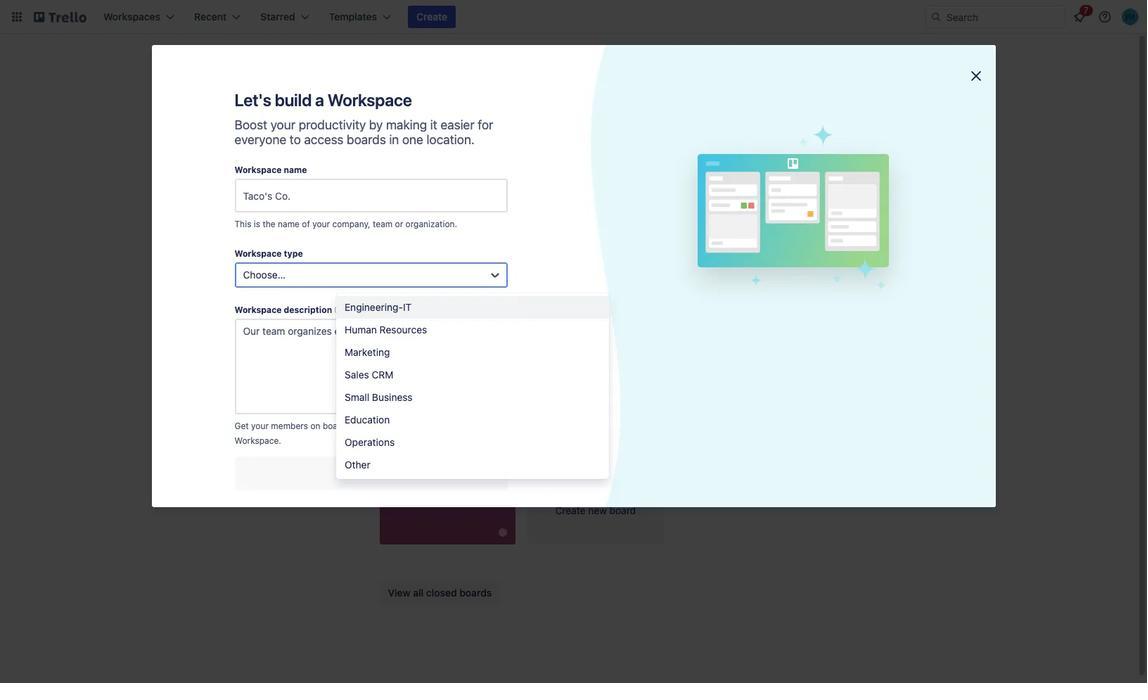 Task type: locate. For each thing, give the bounding box(es) containing it.
0 horizontal spatial with
[[348, 421, 365, 431]]

1 vertical spatial boards
[[460, 586, 492, 598]]

unlimited down boards,
[[219, 376, 261, 388]]

making
[[386, 118, 427, 132]]

browse the full template gallery link
[[380, 221, 523, 233]]

is
[[254, 219, 260, 229]]

name left of
[[278, 219, 300, 229]]

1 horizontal spatial get
[[235, 421, 249, 431]]

template up remote
[[834, 150, 868, 159]]

template for remote
[[834, 150, 868, 159]]

1 horizontal spatial boards
[[607, 446, 640, 458]]

boards link up new
[[584, 441, 648, 464]]

easier
[[441, 118, 475, 132]]

education
[[345, 414, 390, 426]]

1 horizontal spatial boards link
[[584, 441, 648, 464]]

project down one
[[385, 165, 424, 178]]

0 vertical spatial boards link
[[177, 206, 357, 229]]

1 beyond imagination from the top
[[385, 298, 493, 311]]

get for get your members on board with a few words about your workspace.
[[235, 421, 249, 431]]

1 horizontal spatial boards
[[460, 586, 492, 598]]

organization.
[[406, 219, 457, 229]]

boards right "closed"
[[460, 586, 492, 598]]

1 vertical spatial with
[[348, 421, 365, 431]]

0 vertical spatial beyond imagination link
[[380, 292, 516, 359]]

board right new
[[610, 505, 636, 516]]

1 vertical spatial beyond imagination link
[[380, 477, 516, 545]]

0 horizontal spatial boards
[[347, 132, 386, 147]]

jeremy
[[205, 184, 239, 196]]

or right the community
[[650, 104, 659, 116]]

words
[[391, 421, 415, 431]]

settings link
[[177, 307, 357, 330]]

the inside try trello premium get unlimited boards, all the views, unlimited automation, and more.
[[301, 362, 316, 374]]

0 vertical spatial or
[[650, 104, 659, 116]]

1 horizontal spatial all
[[413, 586, 424, 598]]

1 vertical spatial or
[[395, 219, 403, 229]]

0 vertical spatial create
[[417, 11, 448, 23]]

get up views,
[[188, 362, 204, 374]]

it
[[430, 118, 438, 132]]

1 vertical spatial beyond imagination
[[385, 483, 493, 496]]

beyond up resources
[[385, 298, 426, 311]]

template simple project board
[[681, 150, 796, 178]]

try trello premium get unlimited boards, all the views, unlimited automation, and more.
[[188, 343, 337, 402]]

workspace up miller's
[[235, 165, 282, 175]]

home
[[205, 125, 233, 137]]

simple
[[681, 165, 719, 178]]

2 beyond imagination link from the top
[[380, 477, 516, 545]]

0 horizontal spatial board
[[323, 421, 346, 431]]

continue
[[350, 467, 392, 479]]

premium
[[235, 343, 277, 355]]

beyond
[[385, 298, 426, 311], [385, 483, 426, 496]]

description
[[284, 305, 332, 315]]

your up workspace.
[[251, 421, 269, 431]]

resources
[[380, 324, 427, 336]]

let's
[[235, 90, 271, 110]]

your
[[271, 118, 296, 132], [313, 219, 330, 229], [251, 421, 269, 431], [443, 421, 460, 431]]

0 horizontal spatial boards link
[[177, 206, 357, 229]]

1 vertical spatial unlimited
[[219, 376, 261, 388]]

Search field
[[942, 6, 1065, 27]]

all inside button
[[413, 586, 424, 598]]

0 vertical spatial board
[[323, 421, 346, 431]]

1 vertical spatial all
[[413, 586, 424, 598]]

workspace.
[[235, 436, 281, 446]]

2 beyond imagination from the top
[[385, 483, 493, 496]]

trello
[[569, 104, 594, 116], [206, 343, 232, 355]]

with up operations
[[348, 421, 365, 431]]

business
[[372, 391, 413, 403]]

0 vertical spatial boards
[[228, 211, 260, 223]]

get right free
[[235, 421, 249, 431]]

get up by
[[380, 104, 396, 116]]

community
[[597, 104, 647, 116]]

0 vertical spatial name
[[284, 165, 307, 175]]

beyond imagination link
[[380, 292, 516, 359], [380, 477, 516, 545]]

0 vertical spatial trello
[[569, 104, 594, 116]]

template down one
[[389, 150, 424, 159]]

more.
[[188, 390, 214, 402]]

all up automation,
[[288, 362, 299, 374]]

all
[[288, 362, 299, 374], [413, 586, 424, 598]]

1 vertical spatial boards
[[607, 446, 640, 458]]

name
[[284, 165, 307, 175], [278, 219, 300, 229]]

workspace down members
[[235, 305, 282, 315]]

1 vertical spatial beyond
[[385, 483, 426, 496]]

beyond down continue
[[385, 483, 426, 496]]

access
[[304, 132, 344, 147]]

1 horizontal spatial trello
[[569, 104, 594, 116]]

with up easier
[[456, 104, 475, 116]]

boards,
[[251, 362, 286, 374]]

workspace up choose… at the left of the page
[[235, 248, 282, 259]]

template right full
[[449, 221, 489, 233]]

boards link
[[177, 206, 357, 229], [584, 441, 648, 464]]

company,
[[332, 219, 371, 229]]

2 horizontal spatial a
[[477, 104, 483, 116]]

start free trial
[[188, 415, 251, 427]]

get your members on board with a few words about your workspace.
[[235, 421, 460, 446]]

or
[[650, 104, 659, 116], [395, 219, 403, 229]]

closed
[[426, 586, 457, 598]]

free
[[213, 415, 231, 427]]

template for project
[[389, 150, 424, 159]]

other
[[345, 459, 371, 471]]

Our team organizes everything here. text field
[[235, 319, 508, 414]]

0 vertical spatial all
[[288, 362, 299, 374]]

2 horizontal spatial get
[[380, 104, 396, 116]]

management
[[427, 165, 498, 178]]

create inside button
[[417, 11, 448, 23]]

1 vertical spatial get
[[188, 362, 204, 374]]

get for get going faster with a template from the trello community or
[[380, 104, 396, 116]]

project left board
[[721, 165, 760, 178]]

1 vertical spatial trello
[[206, 343, 232, 355]]

0 horizontal spatial project
[[385, 165, 424, 178]]

the left full
[[416, 221, 430, 233]]

2 project from the left
[[721, 165, 760, 178]]

team
[[874, 165, 903, 178]]

boards up new
[[607, 446, 640, 458]]

beyond imagination for first beyond imagination link from the bottom
[[385, 483, 493, 496]]

all right the view
[[413, 586, 424, 598]]

this is the name of your company, team or organization.
[[235, 219, 457, 229]]

1 project from the left
[[385, 165, 424, 178]]

human resources
[[345, 324, 427, 336]]

0 horizontal spatial get
[[188, 362, 204, 374]]

0 vertical spatial get
[[380, 104, 396, 116]]

add image
[[335, 285, 351, 302]]

views link
[[177, 257, 357, 279]]

1 horizontal spatial create
[[556, 505, 586, 516]]

beyond imagination down recently
[[385, 298, 493, 311]]

0 horizontal spatial trello
[[206, 343, 232, 355]]

1 beyond imagination link from the top
[[380, 292, 516, 359]]

template up for
[[485, 104, 525, 116]]

trello right try
[[206, 343, 232, 355]]

a up for
[[477, 104, 483, 116]]

create
[[417, 11, 448, 23], [556, 505, 586, 516]]

human
[[345, 324, 377, 336]]

template inside template simple project board
[[686, 150, 720, 159]]

0 horizontal spatial create
[[417, 11, 448, 23]]

1 imagination from the top
[[429, 298, 493, 311]]

0 vertical spatial boards
[[347, 132, 386, 147]]

template
[[485, 104, 525, 116], [449, 221, 489, 233]]

2 vertical spatial get
[[235, 421, 249, 431]]

templates
[[205, 96, 253, 108]]

j
[[387, 444, 395, 460]]

Workspace name text field
[[235, 179, 508, 212]]

crm
[[372, 369, 394, 381]]

view all closed boards button
[[380, 582, 500, 604]]

1 beyond from the top
[[385, 298, 426, 311]]

a
[[315, 90, 324, 110], [477, 104, 483, 116], [367, 421, 372, 431]]

this
[[235, 219, 251, 229]]

workspace
[[278, 184, 329, 196]]

1 horizontal spatial a
[[367, 421, 372, 431]]

boards up 'highlights'
[[228, 211, 260, 223]]

0 vertical spatial imagination
[[429, 298, 493, 311]]

0 horizontal spatial or
[[395, 219, 403, 229]]

a left few
[[367, 421, 372, 431]]

2 beyond from the top
[[385, 483, 426, 496]]

1 vertical spatial imagination
[[429, 483, 493, 496]]

highlights link
[[177, 231, 357, 254]]

template up 'simple'
[[686, 150, 720, 159]]

1 horizontal spatial with
[[456, 104, 475, 116]]

0 horizontal spatial all
[[288, 362, 299, 374]]

gallery
[[492, 221, 523, 233]]

hub
[[906, 165, 929, 178]]

jeremy miller's workspace link
[[177, 178, 357, 203]]

engineering-
[[345, 301, 403, 313]]

everyone
[[235, 132, 287, 147]]

beyond imagination for first beyond imagination link from the top
[[385, 298, 493, 311]]

0 vertical spatial beyond imagination
[[385, 298, 493, 311]]

workspace for workspace type
[[235, 248, 282, 259]]

name up workspace
[[284, 165, 307, 175]]

template inside template remote team hub
[[834, 150, 868, 159]]

1 horizontal spatial or
[[650, 104, 659, 116]]

0 vertical spatial beyond
[[385, 298, 426, 311]]

your workspaces
[[380, 412, 493, 425]]

boards link up highlights link
[[177, 206, 357, 229]]

views,
[[188, 376, 217, 388]]

beyond imagination
[[385, 298, 493, 311], [385, 483, 493, 496]]

0 vertical spatial with
[[456, 104, 475, 116]]

unlimited up views,
[[207, 362, 249, 374]]

your down build
[[271, 118, 296, 132]]

a right build
[[315, 90, 324, 110]]

1 horizontal spatial project
[[721, 165, 760, 178]]

the up automation,
[[301, 362, 316, 374]]

workspaces
[[185, 161, 236, 172]]

template for simple
[[686, 150, 720, 159]]

template
[[389, 150, 424, 159], [686, 150, 720, 159], [834, 150, 868, 159], [577, 165, 628, 178]]

workspace up by
[[328, 90, 412, 110]]

boards left in
[[347, 132, 386, 147]]

1 vertical spatial board
[[610, 505, 636, 516]]

get inside the get your members on board with a few words about your workspace.
[[235, 421, 249, 431]]

template inside template project management
[[389, 150, 424, 159]]

trello left the community
[[569, 104, 594, 116]]

0 horizontal spatial boards
[[228, 211, 260, 223]]

or right team
[[395, 219, 403, 229]]

on
[[311, 421, 321, 431]]

create button
[[408, 6, 456, 28]]

your right of
[[313, 219, 330, 229]]

1 horizontal spatial board
[[610, 505, 636, 516]]

beyond imagination down j
[[385, 483, 493, 496]]

1 vertical spatial create
[[556, 505, 586, 516]]

the
[[552, 104, 566, 116], [263, 219, 276, 229], [416, 221, 430, 233], [301, 362, 316, 374]]

board right on
[[323, 421, 346, 431]]



Task type: vqa. For each thing, say whether or not it's contained in the screenshot.
TEMPLATE PROJECT MANAGEMENT
yes



Task type: describe. For each thing, give the bounding box(es) containing it.
trello inside try trello premium get unlimited boards, all the views, unlimited automation, and more.
[[206, 343, 232, 355]]

operations
[[345, 436, 395, 448]]

0 horizontal spatial a
[[315, 90, 324, 110]]

workspace type
[[235, 248, 303, 259]]

one
[[402, 132, 424, 147]]

members
[[228, 287, 270, 299]]

views
[[228, 262, 254, 274]]

1 vertical spatial boards link
[[584, 441, 648, 464]]

all inside try trello premium get unlimited boards, all the views, unlimited automation, and more.
[[288, 362, 299, 374]]

the right from
[[552, 104, 566, 116]]

recently
[[408, 269, 456, 282]]

it
[[403, 301, 412, 313]]

members link
[[177, 282, 357, 305]]

workspace for workspace name
[[235, 165, 282, 175]]

few
[[374, 421, 389, 431]]

about
[[417, 421, 440, 431]]

new
[[588, 505, 607, 516]]

create new board
[[556, 505, 636, 516]]

get inside try trello premium get unlimited boards, all the views, unlimited automation, and more.
[[188, 362, 204, 374]]

get going faster with a template from the trello community or
[[380, 104, 662, 116]]

going
[[399, 104, 424, 116]]

your inside boost your productivity by making it easier for everyone to access boards in one location.
[[271, 118, 296, 132]]

board inside the get your members on board with a few words about your workspace.
[[323, 421, 346, 431]]

sales crm
[[345, 369, 394, 381]]

choose…
[[243, 269, 286, 281]]

kanban template link
[[528, 141, 664, 208]]

boards for the bottommost boards link
[[607, 446, 640, 458]]

start free trial button
[[188, 414, 251, 429]]

let's build a workspace
[[235, 90, 412, 110]]

start
[[188, 415, 210, 427]]

2 imagination from the top
[[429, 483, 493, 496]]

of
[[302, 219, 310, 229]]

boards inside boost your productivity by making it easier for everyone to access boards in one location.
[[347, 132, 386, 147]]

kanban template
[[533, 165, 628, 178]]

full
[[433, 221, 447, 233]]

template right kanban
[[577, 165, 628, 178]]

by
[[369, 118, 383, 132]]

create for create
[[417, 11, 448, 23]]

workspace for workspace description optional
[[235, 305, 282, 315]]

with inside the get your members on board with a few words about your workspace.
[[348, 421, 365, 431]]

template project management
[[385, 150, 498, 178]]

a inside the get your members on board with a few words about your workspace.
[[367, 421, 372, 431]]

small
[[345, 391, 370, 403]]

recently viewed
[[408, 269, 497, 282]]

the right is
[[263, 219, 276, 229]]

1 vertical spatial template
[[449, 221, 489, 233]]

view all closed boards
[[388, 586, 492, 598]]

templates link
[[177, 90, 357, 115]]

workspaces
[[414, 412, 493, 425]]

try
[[188, 343, 203, 355]]

boost
[[235, 118, 267, 132]]

open information menu image
[[1098, 10, 1112, 24]]

7 notifications image
[[1072, 8, 1089, 25]]

browse
[[380, 221, 413, 233]]

automation,
[[264, 376, 317, 388]]

boards for leftmost boards link
[[228, 211, 260, 223]]

project inside template simple project board
[[721, 165, 760, 178]]

location.
[[427, 132, 475, 147]]

miller's
[[242, 184, 276, 196]]

jeremy miller's workspace
[[205, 184, 329, 196]]

your right "about" at the bottom of page
[[443, 421, 460, 431]]

remote
[[829, 165, 871, 178]]

and
[[320, 376, 337, 388]]

primary element
[[0, 0, 1148, 34]]

type
[[284, 248, 303, 259]]

create for create new board
[[556, 505, 586, 516]]

optional
[[334, 305, 367, 315]]

boards inside button
[[460, 586, 492, 598]]

for
[[478, 118, 494, 132]]

to
[[290, 132, 301, 147]]

browse the full template gallery
[[380, 221, 523, 233]]

engineering-it
[[345, 301, 412, 313]]

workspace name
[[235, 165, 307, 175]]

template remote team hub
[[829, 150, 929, 178]]

view
[[388, 586, 411, 598]]

in
[[389, 132, 399, 147]]

home link
[[177, 118, 357, 144]]

workspace description optional
[[235, 305, 367, 315]]

your
[[380, 412, 411, 425]]

trial
[[234, 415, 251, 427]]

0 vertical spatial unlimited
[[207, 362, 249, 374]]

project inside template project management
[[385, 165, 424, 178]]

build
[[275, 90, 312, 110]]

members
[[271, 421, 308, 431]]

productivity
[[299, 118, 366, 132]]

marketing
[[345, 346, 390, 358]]

kanban
[[533, 165, 574, 178]]

board
[[763, 165, 796, 178]]

1 vertical spatial name
[[278, 219, 300, 229]]

team
[[373, 219, 393, 229]]

search image
[[931, 11, 942, 23]]

faster
[[427, 104, 453, 116]]

0 vertical spatial template
[[485, 104, 525, 116]]

boost your productivity by making it easier for everyone to access boards in one location.
[[235, 118, 494, 147]]

jeremy miller (jeremymiller198) image
[[1122, 8, 1139, 25]]

continue button
[[235, 457, 508, 490]]

viewed
[[458, 269, 497, 282]]

from
[[528, 104, 549, 116]]



